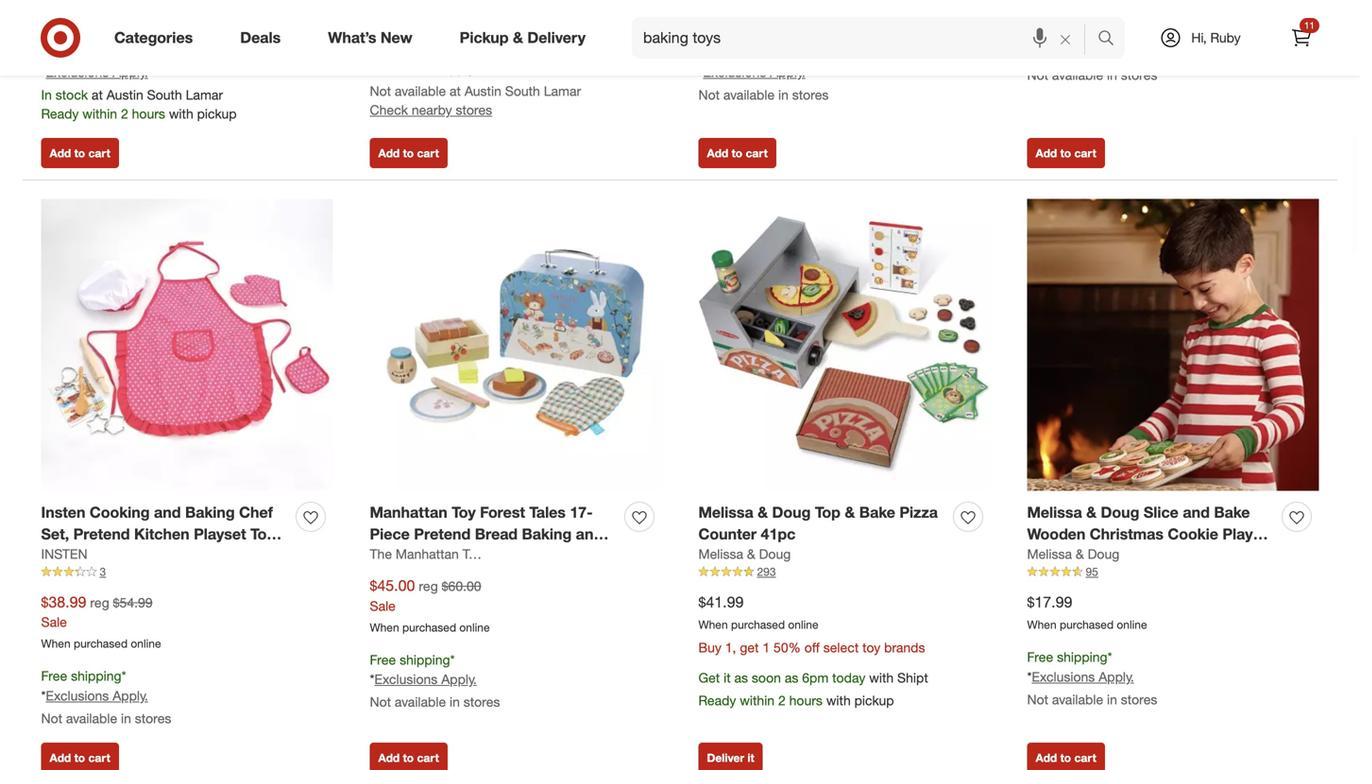 Task type: locate. For each thing, give the bounding box(es) containing it.
0 horizontal spatial get
[[83, 12, 102, 29]]

50% up free shipping * * exclusions apply. in stock at  austin south lamar ready within 2 hours with pickup
[[116, 12, 144, 29]]

austin right stock
[[107, 86, 143, 103]]

0 vertical spatial it
[[724, 670, 731, 686]]

0 horizontal spatial ready
[[41, 105, 79, 122]]

lamar down delivery
[[544, 83, 581, 99]]

0 horizontal spatial it
[[724, 670, 731, 686]]

0 vertical spatial pickup
[[197, 105, 237, 122]]

1 vertical spatial 1
[[763, 639, 770, 656]]

1 horizontal spatial bake
[[1215, 503, 1251, 522]]

melissa & doug link for christmas
[[1028, 545, 1120, 564]]

1 horizontal spatial as
[[785, 670, 799, 686]]

deliver it
[[707, 751, 755, 765]]

0 horizontal spatial set
[[429, 546, 453, 565]]

online down $54.99
[[131, 637, 161, 651]]

bread
[[475, 525, 518, 543]]

within down soon
[[740, 692, 775, 709]]

1 horizontal spatial toy
[[863, 639, 881, 656]]

and up the cookie
[[1184, 503, 1211, 522]]

melissa up counter
[[699, 503, 754, 522]]

0 horizontal spatial south
[[147, 86, 182, 103]]

50% inside $41.99 when purchased online buy 1, get 1 50% off select toy brands
[[774, 639, 801, 656]]

cart
[[88, 146, 110, 160], [417, 146, 439, 160], [746, 146, 768, 160], [1075, 146, 1097, 160], [88, 751, 110, 765], [417, 751, 439, 765], [1075, 751, 1097, 765]]

manhattan toy forest tales 17-piece pretend bread baking and serving set for two with carrying case image
[[370, 199, 662, 491], [370, 199, 662, 491]]

hand
[[852, 12, 883, 29]]

doug up '95'
[[1088, 546, 1120, 563]]

manhattan up piece
[[370, 503, 448, 522]]

0 vertical spatial toy
[[205, 12, 223, 29]]

1 up soon
[[763, 639, 770, 656]]

what's new
[[328, 28, 413, 47]]

1 horizontal spatial south
[[505, 83, 540, 99]]

top
[[815, 503, 841, 522]]

2 inside free shipping * * exclusions apply. in stock at  austin south lamar ready within 2 hours with pickup
[[121, 105, 128, 122]]

austin inside 'free shipping * exclusions apply. not available at austin south lamar check nearby stores'
[[465, 83, 502, 99]]

off up free shipping * * exclusions apply. in stock at  austin south lamar ready within 2 hours with pickup
[[147, 12, 162, 29]]

1 pretend from the left
[[73, 525, 130, 543]]

0 vertical spatial hours
[[132, 105, 165, 122]]

0 vertical spatial baking
[[185, 503, 235, 522]]

0 horizontal spatial baking
[[185, 503, 235, 522]]

for inside insten cooking and baking chef set, pretend kitchen playset toys for kids
[[41, 546, 61, 565]]

brands right categories link
[[227, 12, 268, 29]]

& right pickup
[[513, 28, 524, 47]]

online inside $17.99 when purchased online
[[1117, 618, 1148, 632]]

95
[[1086, 565, 1099, 579]]

0 horizontal spatial 1
[[105, 12, 113, 29]]

melissa & doug link for counter
[[699, 545, 791, 564]]

0 vertical spatial 50%
[[116, 12, 144, 29]]

ready down get
[[699, 692, 737, 709]]

free up in
[[41, 44, 67, 61]]

0 horizontal spatial pretend
[[73, 525, 130, 543]]

$38.99 reg $54.99 sale when purchased online
[[41, 593, 161, 651]]

2 pretend from the left
[[414, 525, 471, 543]]

christmas
[[1090, 525, 1164, 543]]

in for melissa & doug slice and bake wooden christmas cookie play food set
[[1108, 691, 1118, 708]]

2
[[121, 105, 128, 122], [779, 692, 786, 709]]

2 bake from the left
[[1215, 503, 1251, 522]]

it inside get it as soon as 6pm today with shipt ready within 2 hours with pickup
[[724, 670, 731, 686]]

purchased
[[731, 618, 785, 632], [1060, 618, 1114, 632], [403, 620, 457, 635], [74, 637, 128, 651]]

bake inside the "melissa & doug top & bake pizza counter 41pc"
[[860, 503, 896, 522]]

toy left deals
[[205, 12, 223, 29]]

nearby
[[412, 102, 452, 118]]

pretend for set
[[414, 525, 471, 543]]

pretend for kids
[[73, 525, 130, 543]]

stores
[[1122, 67, 1158, 83], [793, 86, 829, 103], [456, 102, 493, 118], [1122, 691, 1158, 708], [464, 694, 500, 710], [135, 710, 171, 727]]

set up $60.00
[[429, 546, 453, 565]]

1 horizontal spatial for
[[457, 546, 477, 565]]

and inside melissa & doug slice and bake wooden christmas cookie play food set
[[1184, 503, 1211, 522]]

doug up christmas
[[1101, 503, 1140, 522]]

0 horizontal spatial pickup
[[197, 105, 237, 122]]

1 vertical spatial 50%
[[774, 639, 801, 656]]

set for serving
[[429, 546, 453, 565]]

bake up play
[[1215, 503, 1251, 522]]

0 horizontal spatial at
[[92, 86, 103, 103]]

within inside get it as soon as 6pm today with shipt ready within 2 hours with pickup
[[740, 692, 775, 709]]

1 horizontal spatial 1,
[[726, 639, 737, 656]]

and down 17-
[[576, 525, 603, 543]]

1 horizontal spatial hours
[[790, 692, 823, 709]]

1 horizontal spatial brands
[[885, 639, 926, 656]]

1 vertical spatial get
[[740, 639, 759, 656]]

1 horizontal spatial sale
[[370, 598, 396, 614]]

hearth
[[781, 12, 822, 29]]

0 vertical spatial buy
[[41, 12, 64, 29]]

pickup down "today"
[[855, 692, 895, 709]]

1 horizontal spatial select
[[824, 639, 859, 656]]

melissa up wooden
[[1028, 503, 1083, 522]]

doug up 293
[[759, 546, 791, 563]]

when inside $38.99 reg $54.99 sale when purchased online
[[41, 637, 71, 651]]

insten cooking and baking chef set, pretend kitchen playset toys for kids
[[41, 503, 283, 565]]

purchased inside $17.99 when purchased online
[[1060, 618, 1114, 632]]

free shipping * * exclusions apply. not available in stores for insten cooking and baking chef set, pretend kitchen playset toys for kids
[[41, 668, 171, 727]]

1 horizontal spatial melissa & doug link
[[1028, 545, 1120, 564]]

check nearby stores button
[[370, 101, 493, 120]]

free inside free shipping * * exclusions apply. in stock at  austin south lamar ready within 2 hours with pickup
[[41, 44, 67, 61]]

2 set from the left
[[1068, 546, 1092, 565]]

reg left $60.00
[[419, 578, 438, 595]]

not
[[1028, 67, 1049, 83], [370, 83, 391, 99], [699, 86, 720, 103], [1028, 691, 1049, 708], [370, 694, 391, 710], [41, 710, 62, 727]]

brands up shipt
[[885, 639, 926, 656]]

1 vertical spatial ready
[[699, 692, 737, 709]]

0 vertical spatial 2
[[121, 105, 128, 122]]

free down $38.99 reg $54.99 sale when purchased online
[[41, 668, 67, 684]]

0 horizontal spatial buy
[[41, 12, 64, 29]]

1 bake from the left
[[860, 503, 896, 522]]

at up 'nearby' at the top of page
[[450, 83, 461, 99]]

1 horizontal spatial pretend
[[414, 525, 471, 543]]

1 horizontal spatial 1
[[763, 639, 770, 656]]

purchased down $54.99
[[74, 637, 128, 651]]

available
[[1053, 67, 1104, 83], [395, 83, 446, 99], [724, 86, 775, 103], [1053, 691, 1104, 708], [395, 694, 446, 710], [66, 710, 117, 727]]

0 horizontal spatial toy
[[205, 12, 223, 29]]

south inside free shipping * * exclusions apply. in stock at  austin south lamar ready within 2 hours with pickup
[[147, 86, 182, 103]]

doug inside the "melissa & doug top & bake pizza counter 41pc"
[[773, 503, 811, 522]]

0 horizontal spatial sale
[[41, 614, 67, 631]]

sale down the $45.00
[[370, 598, 396, 614]]

bake left pizza in the right bottom of the page
[[860, 503, 896, 522]]

toy inside $41.99 when purchased online buy 1, get 1 50% off select toy brands
[[863, 639, 881, 656]]

off up 6pm
[[805, 639, 820, 656]]

$45.00 reg $60.00 sale when purchased online
[[370, 577, 490, 635]]

at
[[450, 83, 461, 99], [92, 86, 103, 103]]

sale inside $38.99 reg $54.99 sale when purchased online
[[41, 614, 67, 631]]

baking down tales
[[522, 525, 572, 543]]

with down categories link
[[169, 105, 193, 122]]

1 vertical spatial off
[[805, 639, 820, 656]]

1 vertical spatial baking
[[522, 525, 572, 543]]

get up soon
[[740, 639, 759, 656]]

50%
[[116, 12, 144, 29], [774, 639, 801, 656]]

*
[[1108, 24, 1113, 41], [1028, 44, 1032, 60], [122, 44, 126, 61], [779, 44, 784, 61], [370, 60, 375, 77], [41, 64, 46, 80], [699, 64, 704, 80], [1108, 649, 1113, 665], [450, 652, 455, 668], [122, 668, 126, 684], [1028, 669, 1032, 685], [370, 671, 375, 688], [41, 687, 46, 704]]

buy 1, get 1 50% off select toy brands
[[41, 12, 268, 29]]

melissa & doug for christmas
[[1028, 546, 1120, 563]]

0 vertical spatial ready
[[41, 105, 79, 122]]

new
[[381, 28, 413, 47]]

1 vertical spatial pickup
[[855, 692, 895, 709]]

$17.99
[[1028, 593, 1073, 611]]

bake for and
[[1215, 503, 1251, 522]]

select up "today"
[[824, 639, 859, 656]]

set inside melissa & doug slice and bake wooden christmas cookie play food set
[[1068, 546, 1092, 565]]

baking inside manhattan toy forest tales 17- piece pretend bread baking and serving set for two with carrying case
[[522, 525, 572, 543]]

1, up stock
[[68, 12, 79, 29]]

2 as from the left
[[785, 670, 799, 686]]

1 horizontal spatial 50%
[[774, 639, 801, 656]]

0 horizontal spatial reg
[[90, 594, 109, 611]]

within inside free shipping * * exclusions apply. in stock at  austin south lamar ready within 2 hours with pickup
[[82, 105, 117, 122]]

when
[[699, 618, 728, 632], [1028, 618, 1057, 632], [370, 620, 399, 635], [41, 637, 71, 651]]

sale for $45.00
[[370, 598, 396, 614]]

What can we help you find? suggestions appear below search field
[[632, 17, 1103, 59]]

free down save
[[699, 44, 725, 61]]

0 horizontal spatial off
[[147, 12, 162, 29]]

1 vertical spatial buy
[[699, 639, 722, 656]]

293
[[757, 565, 776, 579]]

as left 6pm
[[785, 670, 799, 686]]

for down set,
[[41, 546, 61, 565]]

for left two
[[457, 546, 477, 565]]

melissa & doug slice and bake wooden christmas cookie play food set image
[[1028, 199, 1320, 491], [1028, 199, 1320, 491]]

south down pickup & delivery link
[[505, 83, 540, 99]]

$54.99
[[113, 594, 153, 611]]

buy up get
[[699, 639, 722, 656]]

and
[[826, 12, 848, 29], [154, 503, 181, 522], [1184, 503, 1211, 522], [576, 525, 603, 543]]

0 vertical spatial brands
[[227, 12, 268, 29]]

hours down categories
[[132, 105, 165, 122]]

0 horizontal spatial lamar
[[186, 86, 223, 103]]

1 melissa & doug link from the left
[[699, 545, 791, 564]]

1, down the $41.99
[[726, 639, 737, 656]]

pickup down the deals link
[[197, 105, 237, 122]]

set inside manhattan toy forest tales 17- piece pretend bread baking and serving set for two with carrying case
[[429, 546, 453, 565]]

play
[[1223, 525, 1254, 543]]

&
[[513, 28, 524, 47], [758, 503, 768, 522], [845, 503, 856, 522], [1087, 503, 1097, 522], [747, 546, 756, 563], [1076, 546, 1085, 563]]

it
[[724, 670, 731, 686], [748, 751, 755, 765]]

1 vertical spatial brands
[[885, 639, 926, 656]]

hours down 6pm
[[790, 692, 823, 709]]

melissa & doug down counter
[[699, 546, 791, 563]]

shipping inside free shipping * * exclusions apply. in stock at  austin south lamar ready within 2 hours with pickup
[[71, 44, 122, 61]]

1 for from the left
[[41, 546, 61, 565]]

toy up "today"
[[863, 639, 881, 656]]

0 horizontal spatial within
[[82, 105, 117, 122]]

1 horizontal spatial melissa & doug
[[1028, 546, 1120, 563]]

the manhattan toy company link
[[370, 545, 543, 564]]

in for insten cooking and baking chef set, pretend kitchen playset toys for kids
[[121, 710, 131, 727]]

1 set from the left
[[429, 546, 453, 565]]

lamar
[[544, 83, 581, 99], [186, 86, 223, 103]]

hours
[[132, 105, 165, 122], [790, 692, 823, 709]]

apply. down $38.99 reg $54.99 sale when purchased online
[[113, 687, 148, 704]]

at inside free shipping * * exclusions apply. in stock at  austin south lamar ready within 2 hours with pickup
[[92, 86, 103, 103]]

reg inside $45.00 reg $60.00 sale when purchased online
[[419, 578, 438, 595]]

0 vertical spatial get
[[83, 12, 102, 29]]

south down categories link
[[147, 86, 182, 103]]

0 vertical spatial toy
[[452, 503, 476, 522]]

online inside $38.99 reg $54.99 sale when purchased online
[[131, 637, 161, 651]]

1 vertical spatial 2
[[779, 692, 786, 709]]

1 horizontal spatial get
[[740, 639, 759, 656]]

counter
[[699, 525, 757, 543]]

0 horizontal spatial melissa & doug link
[[699, 545, 791, 564]]

categories
[[114, 28, 193, 47]]

1 vertical spatial toy
[[463, 546, 483, 563]]

pretend inside manhattan toy forest tales 17- piece pretend bread baking and serving set for two with carrying case
[[414, 525, 471, 543]]

1 melissa & doug from the left
[[699, 546, 791, 563]]

0 horizontal spatial hours
[[132, 105, 165, 122]]

0 vertical spatial within
[[82, 105, 117, 122]]

1 horizontal spatial reg
[[419, 578, 438, 595]]

free up check
[[370, 40, 396, 57]]

lamar down categories link
[[186, 86, 223, 103]]

melissa & doug
[[699, 546, 791, 563], [1028, 546, 1120, 563]]

1 horizontal spatial lamar
[[544, 83, 581, 99]]

melissa & doug link down counter
[[699, 545, 791, 564]]

sale inside $45.00 reg $60.00 sale when purchased online
[[370, 598, 396, 614]]

0 horizontal spatial melissa & doug
[[699, 546, 791, 563]]

purchased inside $41.99 when purchased online buy 1, get 1 50% off select toy brands
[[731, 618, 785, 632]]

online down 95 link on the bottom of the page
[[1117, 618, 1148, 632]]

add to cart button
[[41, 138, 119, 168], [370, 138, 448, 168], [699, 138, 777, 168], [1028, 138, 1106, 168], [41, 743, 119, 770], [370, 743, 448, 770], [1028, 743, 1106, 770]]

insten cooking and baking chef set, pretend kitchen playset toys for kids image
[[41, 199, 333, 491], [41, 199, 333, 491]]

it inside button
[[748, 751, 755, 765]]

apply. left hi,
[[1099, 44, 1135, 60]]

bake
[[860, 503, 896, 522], [1215, 503, 1251, 522]]

2 down categories
[[121, 105, 128, 122]]

within down stock
[[82, 105, 117, 122]]

apply. down hearth
[[770, 64, 806, 80]]

melissa & doug link
[[699, 545, 791, 564], [1028, 545, 1120, 564]]

toy inside manhattan toy forest tales 17- piece pretend bread baking and serving set for two with carrying case
[[452, 503, 476, 522]]

set
[[429, 546, 453, 565], [1068, 546, 1092, 565]]

0 vertical spatial 1,
[[68, 12, 79, 29]]

baking
[[185, 503, 235, 522], [522, 525, 572, 543]]

online up 6pm
[[789, 618, 819, 632]]

when down $17.99
[[1028, 618, 1057, 632]]

1 vertical spatial toy
[[863, 639, 881, 656]]

bake inside melissa & doug slice and bake wooden christmas cookie play food set
[[1215, 503, 1251, 522]]

brands inside $41.99 when purchased online buy 1, get 1 50% off select toy brands
[[885, 639, 926, 656]]

pickup inside free shipping * * exclusions apply. in stock at  austin south lamar ready within 2 hours with pickup
[[197, 105, 237, 122]]

and up kitchen
[[154, 503, 181, 522]]

pretend up the manhattan toy company
[[414, 525, 471, 543]]

melissa & doug link up '95'
[[1028, 545, 1120, 564]]

1 vertical spatial 1,
[[726, 639, 737, 656]]

toy
[[452, 503, 476, 522], [463, 546, 483, 563]]

hours inside free shipping * * exclusions apply. in stock at  austin south lamar ready within 2 hours with pickup
[[132, 105, 165, 122]]

purchased inside $38.99 reg $54.99 sale when purchased online
[[74, 637, 128, 651]]

1 vertical spatial within
[[740, 692, 775, 709]]

select up free shipping * * exclusions apply. in stock at  austin south lamar ready within 2 hours with pickup
[[166, 12, 202, 29]]

2 melissa & doug link from the left
[[1028, 545, 1120, 564]]

free
[[1028, 24, 1054, 41], [370, 40, 396, 57], [41, 44, 67, 61], [699, 44, 725, 61], [1028, 649, 1054, 665], [370, 652, 396, 668], [41, 668, 67, 684]]

online down $60.00
[[460, 620, 490, 635]]

1 vertical spatial it
[[748, 751, 755, 765]]

1 horizontal spatial ready
[[699, 692, 737, 709]]

50% up soon
[[774, 639, 801, 656]]

0 vertical spatial manhattan
[[370, 503, 448, 522]]

the
[[370, 546, 392, 563]]

with right two
[[514, 546, 544, 565]]

2 down soon
[[779, 692, 786, 709]]

add
[[50, 146, 71, 160], [379, 146, 400, 160], [707, 146, 729, 160], [1036, 146, 1058, 160], [50, 751, 71, 765], [379, 751, 400, 765], [1036, 751, 1058, 765]]

get
[[699, 670, 720, 686]]

get
[[83, 12, 102, 29], [740, 639, 759, 656]]

set for food
[[1068, 546, 1092, 565]]

1 horizontal spatial at
[[450, 83, 461, 99]]

in for manhattan toy forest tales 17- piece pretend bread baking and serving set for two with carrying case
[[450, 694, 460, 710]]

what's new link
[[312, 17, 436, 59]]

set down wooden
[[1068, 546, 1092, 565]]

30%
[[750, 12, 778, 29]]

wooden
[[1028, 525, 1086, 543]]

deliver
[[707, 751, 745, 765]]

it for get
[[724, 670, 731, 686]]

buy up in
[[41, 12, 64, 29]]

austin down pickup
[[465, 83, 502, 99]]

shipping inside 'free shipping * exclusions apply. not available at austin south lamar check nearby stores'
[[400, 40, 450, 57]]

get left categories
[[83, 12, 102, 29]]

baking up playset
[[185, 503, 235, 522]]

1 vertical spatial hours
[[790, 692, 823, 709]]

free shipping * * exclusions apply. not available in stores for melissa & doug slice and bake wooden christmas cookie play food set
[[1028, 649, 1158, 708]]

when down the $38.99
[[41, 637, 71, 651]]

reg down 3
[[90, 594, 109, 611]]

sale down the $38.99
[[41, 614, 67, 631]]

when down the $45.00
[[370, 620, 399, 635]]

insten link
[[41, 545, 88, 564]]

1 horizontal spatial buy
[[699, 639, 722, 656]]

free shipping * * exclusions apply. not available in stores for manhattan toy forest tales 17- piece pretend bread baking and serving set for two with carrying case
[[370, 652, 500, 710]]

in
[[1108, 67, 1118, 83], [779, 86, 789, 103], [1108, 691, 1118, 708], [450, 694, 460, 710], [121, 710, 131, 727]]

41pc
[[761, 525, 796, 543]]

11 link
[[1282, 17, 1323, 59]]

within
[[82, 105, 117, 122], [740, 692, 775, 709]]

reg inside $38.99 reg $54.99 sale when purchased online
[[90, 594, 109, 611]]

apply. down pickup
[[442, 60, 477, 77]]

0 horizontal spatial bake
[[860, 503, 896, 522]]

1 horizontal spatial set
[[1068, 546, 1092, 565]]

as left soon
[[735, 670, 749, 686]]

doug
[[773, 503, 811, 522], [1101, 503, 1140, 522], [759, 546, 791, 563], [1088, 546, 1120, 563]]

it right deliver
[[748, 751, 755, 765]]

1 vertical spatial select
[[824, 639, 859, 656]]

purchased down $17.99
[[1060, 618, 1114, 632]]

manhattan
[[370, 503, 448, 522], [396, 546, 459, 563]]

at right stock
[[92, 86, 103, 103]]

0 horizontal spatial for
[[41, 546, 61, 565]]

tales
[[530, 503, 566, 522]]

1 horizontal spatial within
[[740, 692, 775, 709]]

1 horizontal spatial pickup
[[855, 692, 895, 709]]

0 horizontal spatial select
[[166, 12, 202, 29]]

1 horizontal spatial it
[[748, 751, 755, 765]]

kids
[[65, 546, 97, 565]]

pretend
[[73, 525, 130, 543], [414, 525, 471, 543]]

bake for &
[[860, 503, 896, 522]]

1 horizontal spatial austin
[[465, 83, 502, 99]]

magnolia
[[915, 12, 969, 29]]

0 horizontal spatial as
[[735, 670, 749, 686]]

pickup & delivery link
[[444, 17, 610, 59]]

lamar inside free shipping * * exclusions apply. in stock at  austin south lamar ready within 2 hours with pickup
[[186, 86, 223, 103]]

free left search
[[1028, 24, 1054, 41]]

0 horizontal spatial 1,
[[68, 12, 79, 29]]

manhattan down piece
[[396, 546, 459, 563]]

1 horizontal spatial off
[[805, 639, 820, 656]]

2 for from the left
[[457, 546, 477, 565]]

online
[[789, 618, 819, 632], [1117, 618, 1148, 632], [460, 620, 490, 635], [131, 637, 161, 651]]

as
[[735, 670, 749, 686], [785, 670, 799, 686]]

off
[[147, 12, 162, 29], [805, 639, 820, 656]]

search button
[[1090, 17, 1135, 62]]

0 horizontal spatial 2
[[121, 105, 128, 122]]

doug inside melissa & doug slice and bake wooden christmas cookie play food set
[[1101, 503, 1140, 522]]

1 horizontal spatial baking
[[522, 525, 572, 543]]

pretend inside insten cooking and baking chef set, pretend kitchen playset toys for kids
[[73, 525, 130, 543]]

& up 41pc
[[758, 503, 768, 522]]

when down the $41.99
[[699, 618, 728, 632]]

1 horizontal spatial 2
[[779, 692, 786, 709]]

reg
[[419, 578, 438, 595], [90, 594, 109, 611]]

ready down stock
[[41, 105, 79, 122]]

south inside 'free shipping * exclusions apply. not available at austin south lamar check nearby stores'
[[505, 83, 540, 99]]

0 horizontal spatial austin
[[107, 86, 143, 103]]

2 melissa & doug from the left
[[1028, 546, 1120, 563]]

melissa & doug top & bake pizza counter 41pc image
[[699, 199, 991, 491], [699, 199, 991, 491]]



Task type: describe. For each thing, give the bounding box(es) containing it.
95 link
[[1028, 564, 1320, 581]]

0 vertical spatial off
[[147, 12, 162, 29]]

& down counter
[[747, 546, 756, 563]]

chef
[[239, 503, 273, 522]]

check
[[370, 102, 408, 118]]

pickup & delivery
[[460, 28, 586, 47]]

melissa inside the "melissa & doug top & bake pizza counter 41pc"
[[699, 503, 754, 522]]

buy inside $41.99 when purchased online buy 1, get 1 50% off select toy brands
[[699, 639, 722, 656]]

company
[[486, 546, 543, 563]]

melissa & doug slice and bake wooden christmas cookie play food set
[[1028, 503, 1254, 565]]

lamar inside 'free shipping * exclusions apply. not available at austin south lamar check nearby stores'
[[544, 83, 581, 99]]

deals link
[[224, 17, 305, 59]]

it for deliver
[[748, 751, 755, 765]]

deals
[[240, 28, 281, 47]]

off inside $41.99 when purchased online buy 1, get 1 50% off select toy brands
[[805, 639, 820, 656]]

$60.00
[[442, 578, 482, 595]]

& right top
[[845, 503, 856, 522]]

cookie
[[1168, 525, 1219, 543]]

ready inside get it as soon as 6pm today with shipt ready within 2 hours with pickup
[[699, 692, 737, 709]]

ruby
[[1211, 29, 1242, 46]]

save
[[718, 12, 747, 29]]

pizza
[[900, 503, 938, 522]]

categories link
[[98, 17, 217, 59]]

3
[[100, 565, 106, 579]]

today
[[833, 670, 866, 686]]

reg for $45.00
[[419, 578, 438, 595]]

hi, ruby
[[1192, 29, 1242, 46]]

293 link
[[699, 564, 991, 581]]

with left shipt
[[870, 670, 894, 686]]

0 horizontal spatial 50%
[[116, 12, 144, 29]]

pickup inside get it as soon as 6pm today with shipt ready within 2 hours with pickup
[[855, 692, 895, 709]]

insten cooking and baking chef set, pretend kitchen playset toys for kids link
[[41, 502, 289, 565]]

6pm
[[803, 670, 829, 686]]

with inside manhattan toy forest tales 17- piece pretend bread baking and serving set for two with carrying case
[[514, 546, 544, 565]]

not inside 'free shipping * exclusions apply. not available at austin south lamar check nearby stores'
[[370, 83, 391, 99]]

free down $45.00 reg $60.00 sale when purchased online
[[370, 652, 396, 668]]

melissa & doug top & bake pizza counter 41pc link
[[699, 502, 946, 545]]

doug for the melissa & doug link corresponding to christmas
[[1088, 546, 1120, 563]]

free inside 'free shipping * exclusions apply. not available at austin south lamar check nearby stores'
[[370, 40, 396, 57]]

apply. inside free shipping * * exclusions apply. in stock at  austin south lamar ready within 2 hours with pickup
[[113, 64, 148, 80]]

kitchen
[[134, 525, 190, 543]]

hi,
[[1192, 29, 1207, 46]]

$17.99 when purchased online
[[1028, 593, 1148, 632]]

melissa down wooden
[[1028, 546, 1073, 563]]

reg for $38.99
[[90, 594, 109, 611]]

manhattan toy forest tales 17- piece pretend bread baking and serving set for two with carrying case link
[[370, 502, 618, 586]]

for inside manhattan toy forest tales 17- piece pretend bread baking and serving set for two with carrying case
[[457, 546, 477, 565]]

3 link
[[41, 564, 333, 581]]

the manhattan toy company
[[370, 546, 543, 563]]

apply. inside 'free shipping * exclusions apply. not available at austin south lamar check nearby stores'
[[442, 60, 477, 77]]

insten
[[41, 546, 88, 563]]

$41.99 when purchased online buy 1, get 1 50% off select toy brands
[[699, 593, 926, 656]]

and inside insten cooking and baking chef set, pretend kitchen playset toys for kids
[[154, 503, 181, 522]]

when inside $41.99 when purchased online buy 1, get 1 50% off select toy brands
[[699, 618, 728, 632]]

$38.99
[[41, 593, 86, 611]]

serving
[[370, 546, 425, 565]]

exclusions inside free shipping * * exclusions apply. in stock at  austin south lamar ready within 2 hours with pickup
[[46, 64, 109, 80]]

manhattan toy forest tales 17- piece pretend bread baking and serving set for two with carrying case
[[370, 503, 611, 586]]

doug for counter the melissa & doug link
[[759, 546, 791, 563]]

1 as from the left
[[735, 670, 749, 686]]

case
[[370, 568, 406, 586]]

online inside $41.99 when purchased online buy 1, get 1 50% off select toy brands
[[789, 618, 819, 632]]

toys
[[251, 525, 283, 543]]

deliver it button
[[699, 743, 763, 770]]

piece
[[370, 525, 410, 543]]

two
[[481, 546, 510, 565]]

select inside $41.99 when purchased online buy 1, get 1 50% off select toy brands
[[824, 639, 859, 656]]

with right hand
[[887, 12, 912, 29]]

with down "today"
[[827, 692, 851, 709]]

2 inside get it as soon as 6pm today with shipt ready within 2 hours with pickup
[[779, 692, 786, 709]]

when inside $17.99 when purchased online
[[1028, 618, 1057, 632]]

insten
[[41, 503, 85, 522]]

11
[[1305, 19, 1316, 31]]

stock
[[56, 86, 88, 103]]

soon
[[752, 670, 782, 686]]

free shipping * exclusions apply. not available at austin south lamar check nearby stores
[[370, 40, 581, 118]]

0 horizontal spatial brands
[[227, 12, 268, 29]]

slice
[[1144, 503, 1179, 522]]

cooking
[[90, 503, 150, 522]]

apply. down $17.99 when purchased online
[[1099, 669, 1135, 685]]

melissa & doug top & bake pizza counter 41pc
[[699, 503, 938, 543]]

ready inside free shipping * * exclusions apply. in stock at  austin south lamar ready within 2 hours with pickup
[[41, 105, 79, 122]]

1 inside $41.99 when purchased online buy 1, get 1 50% off select toy brands
[[763, 639, 770, 656]]

melissa down counter
[[699, 546, 744, 563]]

get inside $41.99 when purchased online buy 1, get 1 50% off select toy brands
[[740, 639, 759, 656]]

exclusions inside 'free shipping * exclusions apply. not available at austin south lamar check nearby stores'
[[375, 60, 438, 77]]

toy inside the manhattan toy company link
[[463, 546, 483, 563]]

melissa & doug for counter
[[699, 546, 791, 563]]

purchased inside $45.00 reg $60.00 sale when purchased online
[[403, 620, 457, 635]]

melissa inside melissa & doug slice and bake wooden christmas cookie play food set
[[1028, 503, 1083, 522]]

austin inside free shipping * * exclusions apply. in stock at  austin south lamar ready within 2 hours with pickup
[[107, 86, 143, 103]]

doug for melissa & doug slice and bake wooden christmas cookie play food set "link"
[[1101, 503, 1140, 522]]

what's
[[328, 28, 377, 47]]

sale for $38.99
[[41, 614, 67, 631]]

17-
[[570, 503, 593, 522]]

free shipping * * exclusions apply. in stock at  austin south lamar ready within 2 hours with pickup
[[41, 44, 237, 122]]

playset
[[194, 525, 246, 543]]

hours inside get it as soon as 6pm today with shipt ready within 2 hours with pickup
[[790, 692, 823, 709]]

0 vertical spatial 1
[[105, 12, 113, 29]]

* inside 'free shipping * exclusions apply. not available at austin south lamar check nearby stores'
[[370, 60, 375, 77]]

baking inside insten cooking and baking chef set, pretend kitchen playset toys for kids
[[185, 503, 235, 522]]

in
[[41, 86, 52, 103]]

& inside melissa & doug slice and bake wooden christmas cookie play food set
[[1087, 503, 1097, 522]]

at inside 'free shipping * exclusions apply. not available at austin south lamar check nearby stores'
[[450, 83, 461, 99]]

shipt
[[898, 670, 929, 686]]

& down wooden
[[1076, 546, 1085, 563]]

free down $17.99
[[1028, 649, 1054, 665]]

melissa & doug slice and bake wooden christmas cookie play food set link
[[1028, 502, 1275, 565]]

and inside manhattan toy forest tales 17- piece pretend bread baking and serving set for two with carrying case
[[576, 525, 603, 543]]

get it as soon as 6pm today with shipt ready within 2 hours with pickup
[[699, 670, 929, 709]]

save 30% hearth and hand with magnolia
[[718, 12, 969, 29]]

pickup
[[460, 28, 509, 47]]

available inside 'free shipping * exclusions apply. not available at austin south lamar check nearby stores'
[[395, 83, 446, 99]]

doug for melissa & doug top & bake pizza counter 41pc link
[[773, 503, 811, 522]]

1, inside $41.99 when purchased online buy 1, get 1 50% off select toy brands
[[726, 639, 737, 656]]

stores inside 'free shipping * exclusions apply. not available at austin south lamar check nearby stores'
[[456, 102, 493, 118]]

when inside $45.00 reg $60.00 sale when purchased online
[[370, 620, 399, 635]]

with inside free shipping * * exclusions apply. in stock at  austin south lamar ready within 2 hours with pickup
[[169, 105, 193, 122]]

food
[[1028, 546, 1064, 565]]

$45.00
[[370, 577, 415, 595]]

and left hand
[[826, 12, 848, 29]]

manhattan inside manhattan toy forest tales 17- piece pretend bread baking and serving set for two with carrying case
[[370, 503, 448, 522]]

online inside $45.00 reg $60.00 sale when purchased online
[[460, 620, 490, 635]]

apply. down $45.00 reg $60.00 sale when purchased online
[[442, 671, 477, 688]]

$41.99
[[699, 593, 744, 611]]

0 vertical spatial select
[[166, 12, 202, 29]]

search
[[1090, 30, 1135, 49]]

carrying
[[549, 546, 611, 565]]

delivery
[[528, 28, 586, 47]]

forest
[[480, 503, 525, 522]]

1 vertical spatial manhattan
[[396, 546, 459, 563]]

set,
[[41, 525, 69, 543]]



Task type: vqa. For each thing, say whether or not it's contained in the screenshot.
rightmost are
no



